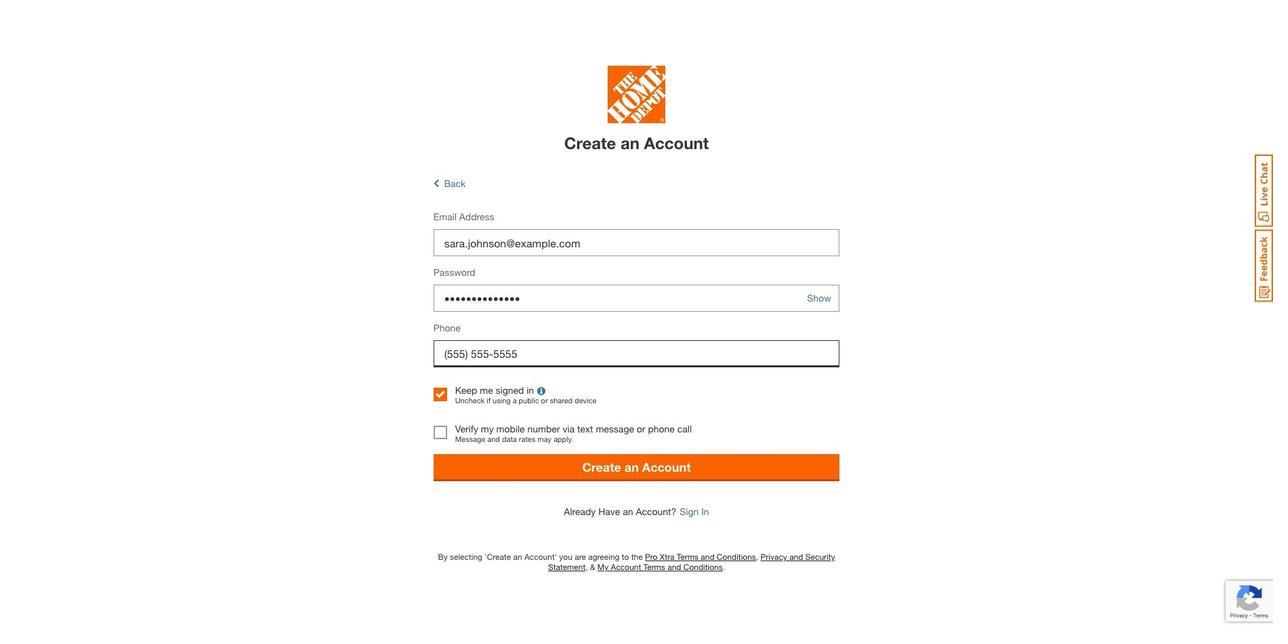 Task type: describe. For each thing, give the bounding box(es) containing it.
thd logo image
[[608, 66, 666, 127]]

feedback link image
[[1255, 229, 1274, 302]]



Task type: locate. For each thing, give the bounding box(es) containing it.
None password field
[[434, 285, 840, 312]]

None email field
[[434, 229, 840, 256]]

None text field
[[434, 340, 840, 368]]

live chat image
[[1255, 155, 1274, 227]]

back arrow image
[[434, 178, 439, 189]]



Task type: vqa. For each thing, say whether or not it's contained in the screenshot.
thd logo on the top
yes



